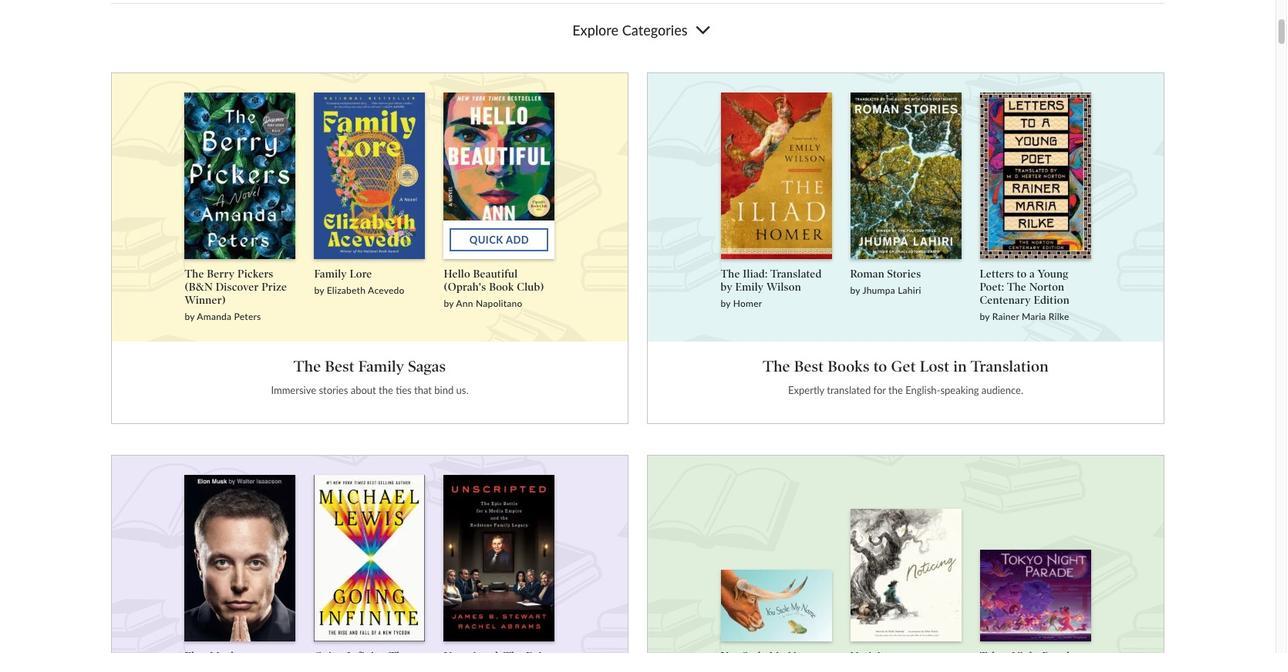 Task type: describe. For each thing, give the bounding box(es) containing it.
you stole my name: the curious case of animals with shared names (picture book) bydennis mcgregor image
[[721, 570, 832, 641]]

quick
[[470, 233, 504, 246]]

books
[[828, 357, 870, 376]]

by inside the berry pickers (b&n discover prize winner) by amanda peters
[[185, 310, 195, 322]]

norton
[[1030, 281, 1065, 294]]

winner)
[[185, 294, 226, 307]]

centenary
[[980, 294, 1031, 307]]

(b&n
[[185, 281, 213, 294]]

family lore by elizabeth acevedo
[[314, 268, 405, 296]]

explore
[[573, 22, 619, 38]]

prize
[[262, 281, 287, 294]]

1 vertical spatial to
[[874, 357, 888, 376]]

edition
[[1034, 294, 1070, 307]]

elon musk bywalter isaacson image
[[185, 472, 296, 641]]

noticing bykobi yamada image
[[850, 509, 962, 641]]

the for homer
[[721, 268, 740, 281]]

young
[[1038, 268, 1069, 281]]

ties
[[396, 384, 412, 396]]

book
[[489, 281, 514, 294]]

rilke
[[1049, 310, 1070, 322]]

roman stories byjhumpa lahiri image
[[850, 91, 962, 259]]

the best books to get lost in translation
[[763, 357, 1049, 376]]

immersive
[[271, 384, 316, 396]]

sagas
[[408, 357, 446, 376]]

the berry pickers (b&n discover prize winner) by amanda peters
[[185, 268, 287, 322]]

the for by
[[185, 268, 204, 281]]

the berry pickers (b&n discover prize winner) byamanda peters image
[[185, 93, 296, 259]]

iliad:
[[743, 268, 768, 281]]

tokyo night parade byj.p. takahashi image
[[980, 550, 1091, 641]]

to inside letters to a young poet: the norton centenary edition by rainer maria rilke
[[1017, 268, 1027, 281]]

lahiri
[[898, 285, 922, 296]]

pickers
[[238, 268, 273, 281]]

explore categories
[[573, 22, 688, 38]]

hello beautiful (oprah's book club) by ann napolitano
[[444, 268, 544, 309]]

by left "emily"
[[721, 281, 733, 294]]

the for sagas
[[379, 384, 393, 396]]

poet:
[[980, 281, 1005, 294]]

napolitano
[[476, 298, 523, 309]]

best for books
[[794, 357, 824, 376]]

in
[[954, 357, 967, 376]]

peters
[[234, 310, 261, 322]]

stories
[[888, 268, 921, 281]]

the for translation
[[763, 357, 790, 376]]

the up immersive
[[294, 357, 321, 376]]

discover
[[216, 281, 259, 294]]

unscripted: the epic battle for a media empire and the redstone family legacy byjames b stewart image
[[444, 473, 555, 641]]

1 vertical spatial family
[[359, 357, 404, 376]]

speaking
[[941, 384, 979, 396]]

rainer
[[993, 310, 1020, 322]]

by inside letters to a young poet: the norton centenary edition by rainer maria rilke
[[980, 310, 990, 322]]



Task type: locate. For each thing, give the bounding box(es) containing it.
1 the from the left
[[379, 384, 393, 396]]

the inside the iliad: translated by emily wilson by homer
[[721, 268, 740, 281]]

english-
[[906, 384, 941, 396]]

best up stories
[[325, 357, 355, 376]]

family
[[314, 268, 347, 281], [359, 357, 404, 376]]

expertly
[[788, 384, 825, 396]]

1 horizontal spatial the
[[889, 384, 903, 396]]

amanda
[[197, 310, 232, 322]]

homer
[[733, 298, 763, 309]]

ann
[[456, 298, 473, 309]]

a
[[1030, 268, 1035, 281]]

to left get
[[874, 357, 888, 376]]

letters to a young poet: the norton centenary edition by rainer maria rilke
[[980, 268, 1070, 322]]

roman stories by jhumpa lahiri
[[850, 268, 922, 296]]

berry
[[207, 268, 235, 281]]

2 best from the left
[[794, 357, 824, 376]]

going infinite: the rise and fall of a new tycoon bymichael lewis image
[[314, 474, 425, 641]]

beautiful
[[473, 268, 518, 281]]

get
[[891, 357, 916, 376]]

categories
[[622, 22, 688, 38]]

acevedo
[[368, 285, 405, 296]]

by down roman
[[850, 285, 861, 296]]

the left berry
[[185, 268, 204, 281]]

by
[[721, 281, 733, 294], [314, 285, 324, 296], [850, 285, 861, 296], [444, 298, 454, 309], [721, 298, 731, 309], [185, 310, 195, 322], [980, 310, 990, 322]]

1 horizontal spatial to
[[1017, 268, 1027, 281]]

by inside family lore by elizabeth acevedo
[[314, 285, 324, 296]]

by left ann
[[444, 298, 454, 309]]

by left rainer
[[980, 310, 990, 322]]

stories
[[319, 384, 348, 396]]

1 best from the left
[[325, 357, 355, 376]]

best for family
[[325, 357, 355, 376]]

that
[[414, 384, 432, 396]]

0 horizontal spatial family
[[314, 268, 347, 281]]

the best family sagas
[[294, 357, 446, 376]]

the left a
[[1007, 281, 1027, 294]]

best
[[325, 357, 355, 376], [794, 357, 824, 376]]

2 the from the left
[[889, 384, 903, 396]]

lore
[[350, 268, 372, 281]]

0 vertical spatial to
[[1017, 268, 1027, 281]]

by inside roman stories by jhumpa lahiri
[[850, 285, 861, 296]]

emily
[[736, 281, 764, 294]]

translated
[[771, 268, 822, 281]]

the
[[185, 268, 204, 281], [721, 268, 740, 281], [1007, 281, 1027, 294], [294, 357, 321, 376], [763, 357, 790, 376]]

the for to
[[889, 384, 903, 396]]

immersive stories about the ties that bind us.
[[271, 384, 469, 396]]

lost
[[920, 357, 950, 376]]

about
[[351, 384, 376, 396]]

the left iliad: at the top right
[[721, 268, 740, 281]]

the inside the berry pickers (b&n discover prize winner) by amanda peters
[[185, 268, 204, 281]]

(oprah's
[[444, 281, 486, 294]]

the inside letters to a young poet: the norton centenary edition by rainer maria rilke
[[1007, 281, 1027, 294]]

family up elizabeth
[[314, 268, 347, 281]]

the
[[379, 384, 393, 396], [889, 384, 903, 396]]

maria
[[1022, 310, 1047, 322]]

us.
[[456, 384, 469, 396]]

the up "expertly"
[[763, 357, 790, 376]]

bind
[[435, 384, 454, 396]]

hello
[[444, 268, 471, 281]]

0 vertical spatial family
[[314, 268, 347, 281]]

hello beautiful (oprah's book club) byann napolitano image
[[444, 90, 555, 259]]

by inside hello beautiful (oprah's book club) by ann napolitano
[[444, 298, 454, 309]]

letters to a young poet: the norton centenary edition byrainer maria rilke image
[[980, 90, 1091, 259]]

jhumpa
[[863, 285, 896, 296]]

1 horizontal spatial family
[[359, 357, 404, 376]]

family up immersive stories about the ties that bind us.
[[359, 357, 404, 376]]

explore categories button
[[541, 11, 735, 49]]

the iliad: translated by emily wilson byhomer image
[[721, 86, 832, 259]]

0 horizontal spatial the
[[379, 384, 393, 396]]

letters
[[980, 268, 1014, 281]]

the left ties
[[379, 384, 393, 396]]

family inside family lore by elizabeth acevedo
[[314, 268, 347, 281]]

elizabeth
[[327, 285, 366, 296]]

to
[[1017, 268, 1027, 281], [874, 357, 888, 376]]

translation
[[971, 357, 1049, 376]]

quick add
[[470, 233, 529, 246]]

add
[[506, 233, 529, 246]]

translated
[[827, 384, 871, 396]]

audience.
[[982, 384, 1024, 396]]

family lore byelizabeth acevedo image
[[314, 91, 425, 259]]

expertly translated for the english-speaking audience.
[[788, 384, 1024, 396]]

wilson
[[767, 281, 801, 294]]

by down winner)
[[185, 310, 195, 322]]

best up "expertly"
[[794, 357, 824, 376]]

for
[[874, 384, 886, 396]]

0 horizontal spatial best
[[325, 357, 355, 376]]

quick add button
[[450, 228, 549, 251]]

the right for
[[889, 384, 903, 396]]

by left elizabeth
[[314, 285, 324, 296]]

0 horizontal spatial to
[[874, 357, 888, 376]]

the iliad: translated by emily wilson by homer
[[721, 268, 822, 309]]

1 horizontal spatial best
[[794, 357, 824, 376]]

roman
[[850, 268, 885, 281]]

to left a
[[1017, 268, 1027, 281]]

club)
[[517, 281, 544, 294]]

by left homer
[[721, 298, 731, 309]]



Task type: vqa. For each thing, say whether or not it's contained in the screenshot.
All
no



